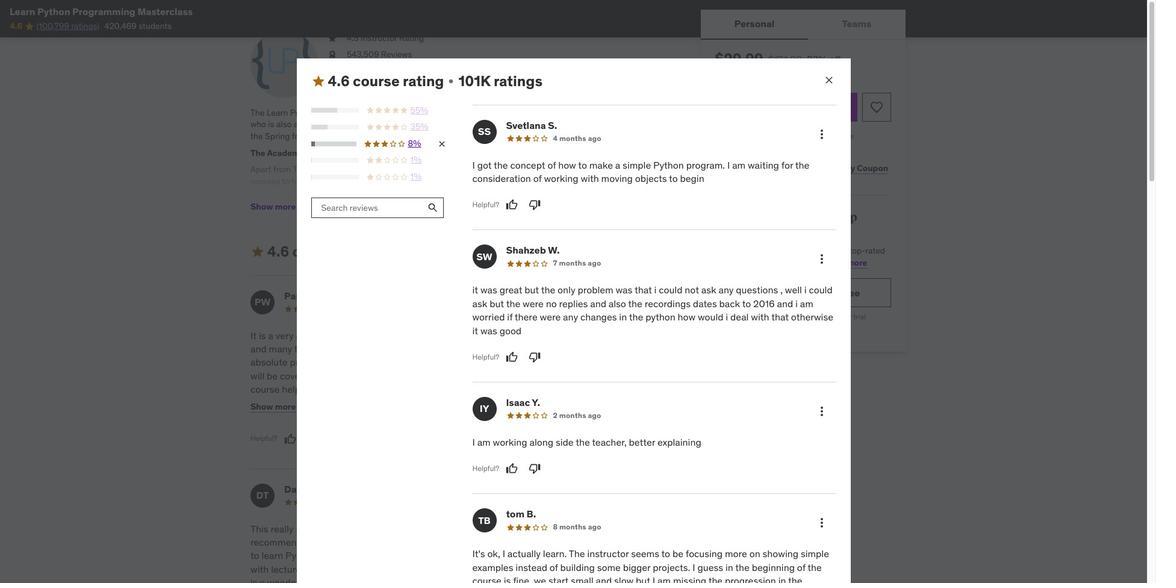 Task type: locate. For each thing, give the bounding box(es) containing it.
0 vertical spatial show more
[[251, 201, 296, 212]]

was inside 'the learn programming academy was created by tim buchalka, a software developer with 40 years experience, who is also an instructor on udemy, with over 1.93m+ students in his courses on java, python, android, c#  and the spring framework. the academy's goal in the next three years, is to teach five million people to learn how to program. apart from tim's own courses, which are all available here, we are working with the very best teachers, creating courses to teach the essential skills required by developers, at all levels. one other important philosophy is that our courses are taught by real professionals; software developers with real and substantial experience in the industry, who are also great teachers.  all our instructors are experienced, software developers!'
[[380, 107, 395, 118]]

is
[[268, 119, 274, 130], [425, 147, 432, 158], [372, 192, 378, 203], [259, 329, 266, 341], [296, 523, 303, 535], [491, 523, 498, 535], [392, 549, 399, 562], [504, 575, 511, 583], [251, 576, 258, 583]]

will inside it is a very awesome class and many details and many techniques that usually a new absolute programmer wish to know earlier one will be covered in the course. indeed this course help me to be a better programmer and thanks to the panel of specialist to build up this very useful course for everyone.
[[251, 370, 265, 382]]

1 vertical spatial personal
[[767, 257, 800, 268]]

1 vertical spatial programmer
[[379, 383, 432, 395]]

this inside get this course, plus 11,000+ of our top-rated courses, with personal plan.
[[731, 245, 745, 256]]

0 horizontal spatial students
[[139, 21, 172, 32]]

working inside 'the learn programming academy was created by tim buchalka, a software developer with 40 years experience, who is also an instructor on udemy, with over 1.93m+ students in his courses on java, python, android, c#  and the spring framework. the academy's goal in the next three years, is to teach five million people to learn how to program. apart from tim's own courses, which are all available here, we are working with the very best teachers, creating courses to teach the essential skills required by developers, at all levels. one other important philosophy is that our courses are taught by real professionals; software developers with real and substantial experience in the industry, who are also great teachers.  all our instructors are experienced, software developers!'
[[497, 164, 527, 175]]

to up the projects.
[[662, 548, 670, 560]]

0 vertical spatial who
[[251, 119, 266, 130]]

of up start
[[550, 561, 558, 573]]

of right the concept
[[548, 159, 556, 171]]

academy's
[[267, 147, 311, 158]]

additional actions for review by isaac y. image
[[815, 404, 829, 419]]

tab list
[[701, 10, 906, 40]]

we inside it's ok, i actually learn. the instructor seems to be focusing more on showing simple examples instead of building some bigger projects. i guess in the beginning of the course is fine, we start small and slow but i am missing the progression in t
[[534, 575, 546, 583]]

which inside 'the learn programming academy was created by tim buchalka, a software developer with 40 years experience, who is also an instructor on udemy, with over 1.93m+ students in his courses on java, python, android, c#  and the spring framework. the academy's goal in the next three years, is to teach five million people to learn how to program. apart from tim's own courses, which are all available here, we are working with the very best teachers, creating courses to teach the essential skills required by developers, at all levels. one other important philosophy is that our courses are taught by real professionals; software developers with real and substantial experience in the industry, who are also great teachers.  all our instructors are experienced, software developers!'
[[366, 164, 388, 175]]

professionals;
[[511, 192, 563, 203]]

try personal plan for free
[[746, 287, 861, 299]]

4.6 course rating
[[328, 72, 444, 90], [267, 242, 384, 261]]

0 horizontal spatial programmer
[[290, 356, 343, 368]]

0 vertical spatial better
[[350, 383, 376, 395]]

with inside it was great but the only problem was that i could not ask any questions , well i could ask but the were  no replies and also the recordings dates back to 2016 and i am worried if there were any changes in the python how would i deal with that            otherwise it was good
[[751, 311, 769, 323]]

otherwise
[[791, 311, 834, 323]]

it inside this really is a masterclass! i would definitely recommend this for anyone who really wants to learn python inside and out. it is jam packed with lectures which cover everything but also it is a wonderfully interactive course provi
[[384, 549, 390, 562]]

1 vertical spatial show
[[251, 401, 273, 412]]

2 vertical spatial be
[[673, 548, 684, 560]]

b.
[[527, 483, 536, 495], [527, 508, 536, 520]]

lectures
[[271, 563, 306, 575]]

1 vertical spatial well
[[637, 536, 653, 548]]

ago for problem
[[588, 259, 601, 268]]

working up 'mark review by isaac y. as helpful' 'image'
[[493, 436, 527, 448]]

1 vertical spatial courses,
[[716, 257, 747, 268]]

ss
[[478, 125, 491, 137]]

1 vertical spatial learn
[[267, 107, 288, 118]]

one
[[433, 356, 449, 368]]

2016
[[754, 297, 775, 309]]

a up his
[[493, 107, 498, 118]]

0 vertical spatial programming
[[72, 5, 135, 17]]

this inside this is an excellent course and i appreciate the clarity and precision of the content, as well as the author's presentation style.
[[471, 523, 489, 535]]

how down the dates
[[678, 311, 696, 323]]

it's
[[473, 548, 485, 560]]

sw
[[477, 250, 493, 262]]

1 vertical spatial xsmall image
[[328, 66, 337, 77]]

of up learn more link
[[826, 245, 834, 256]]

2 vertical spatial who
[[370, 536, 388, 548]]

1 vertical spatial b.
[[527, 508, 536, 520]]

who up 'out.'
[[370, 536, 388, 548]]

this right get
[[731, 245, 745, 256]]

0 vertical spatial show more button
[[251, 195, 308, 219]]

by up 1.93m+
[[428, 107, 436, 118]]

2 horizontal spatial be
[[673, 548, 684, 560]]

mark review by svetlana s. as unhelpful image
[[529, 199, 541, 211]]

this for this is an excellent course and i appreciate the clarity and precision of the content, as well as the author's presentation style.
[[471, 523, 489, 535]]

working inside 'i got the concept of how to make a simple python program. i am waiting for the consideration of working with moving objects to begin'
[[544, 172, 579, 184]]

101k up buchalka,
[[459, 72, 491, 90]]

for down specialist
[[349, 410, 361, 422]]

0 horizontal spatial which
[[308, 563, 333, 575]]

simple inside it's ok, i actually learn. the instructor seems to be focusing more on showing simple examples instead of building some bigger projects. i guess in the beginning of the course is fine, we start small and slow but i am missing the progression in t
[[801, 548, 829, 560]]

industry,
[[393, 204, 425, 215]]

0 vertical spatial were
[[523, 297, 544, 309]]

months for how
[[559, 133, 587, 142]]

for up inside
[[323, 536, 334, 548]]

better
[[350, 383, 376, 395], [629, 436, 655, 448]]

learn inside this really is a masterclass! i would definitely recommend this for anyone who really wants to learn python inside and out. it is jam packed with lectures which cover everything but also it is a wonderfully interactive course provi
[[262, 549, 283, 562]]

really up jam
[[390, 536, 413, 548]]

to
[[434, 147, 442, 158], [544, 147, 552, 158], [595, 147, 603, 158], [578, 159, 587, 171], [669, 172, 678, 184], [282, 176, 290, 187], [774, 210, 786, 225], [742, 297, 751, 309], [367, 356, 376, 368], [319, 383, 327, 395], [282, 397, 291, 409], [389, 397, 398, 409], [662, 548, 670, 560], [251, 549, 259, 562]]

in right covered
[[317, 370, 325, 382]]

am inside 'i got the concept of how to make a simple python program. i am waiting for the consideration of working with moving objects to begin'
[[732, 159, 746, 171]]

course inside it's ok, i actually learn. the instructor seems to be focusing more on showing simple examples instead of building some bigger projects. i guess in the beginning of the course is fine, we start small and slow but i am missing the progression in t
[[473, 575, 502, 583]]

30-
[[752, 131, 764, 140]]

1 horizontal spatial it
[[384, 549, 390, 562]]

a left new
[[396, 343, 401, 355]]

i right the ,
[[805, 284, 807, 296]]

am inside it was great but the only problem was that i could not ask any questions , well i could ask but the were  no replies and also the recordings dates back to 2016 and i am worried if there were any changes in the python how would i deal with that            otherwise it was good
[[800, 297, 814, 309]]

best
[[579, 164, 596, 175]]

0 vertical spatial teach
[[444, 147, 466, 158]]

programming for masterclass
[[72, 5, 135, 17]]

tom
[[506, 508, 525, 520]]

who inside this really is a masterclass! i would definitely recommend this for anyone who really wants to learn python inside and out. it is jam packed with lectures which cover everything but also it is a wonderfully interactive course provi
[[370, 536, 388, 548]]

more down "top-"
[[847, 257, 868, 268]]

ago down problem
[[587, 304, 600, 313]]

1 vertical spatial students
[[451, 119, 484, 130]]

with inside 'i got the concept of how to make a simple python program. i am waiting for the consideration of working with moving objects to begin'
[[581, 172, 599, 184]]

1 1% from the top
[[410, 154, 422, 165]]

additional actions for review by shahzeb w. image
[[815, 252, 829, 266]]

show for 1st show more button from the top of the page
[[251, 201, 273, 212]]

0 horizontal spatial simple
[[623, 159, 651, 171]]

at inside 'the learn programming academy was created by tim buchalka, a software developer with 40 years experience, who is also an instructor on udemy, with over 1.93m+ students in his courses on java, python, android, c#  and the spring framework. the academy's goal in the next three years, is to teach five million people to learn how to program. apart from tim's own courses, which are all available here, we are working with the very best teachers, creating courses to teach the essential skills required by developers, at all levels. one other important philosophy is that our courses are taught by real professionals; software developers with real and substantial experience in the industry, who are also great teachers.  all our instructors are experienced, software developers!'
[[476, 176, 483, 187]]

7 months ago
[[553, 259, 601, 268]]

any down replies
[[563, 311, 578, 323]]

working
[[497, 164, 527, 175], [544, 172, 579, 184], [493, 436, 527, 448]]

it
[[251, 329, 257, 341], [384, 549, 390, 562]]

2 horizontal spatial our
[[836, 245, 848, 256]]

next down "miss"
[[488, 343, 506, 355]]

helpful? for detailed.
[[471, 384, 498, 393]]

simple inside 'i got the concept of how to make a simple python program. i am waiting for the consideration of working with moving objects to begin'
[[623, 159, 651, 171]]

ok,
[[488, 548, 500, 560]]

well inside this is an excellent course and i appreciate the clarity and precision of the content, as well as the author's presentation style.
[[637, 536, 653, 548]]

2 vertical spatial software
[[251, 216, 283, 227]]

0 horizontal spatial 101k
[[398, 242, 430, 261]]

no
[[546, 297, 557, 309]]

0 vertical spatial 1% button
[[311, 154, 447, 166]]

2 vertical spatial python
[[286, 549, 316, 562]]

simple
[[623, 159, 651, 171], [801, 548, 829, 560]]

python,
[[571, 119, 599, 130]]

wishlist image
[[870, 100, 884, 114]]

gift this course
[[756, 162, 818, 173]]

1 horizontal spatial at
[[768, 312, 775, 321]]

1 vertical spatial learn
[[262, 549, 283, 562]]

techniques
[[294, 343, 342, 355]]

1 horizontal spatial 4.6
[[267, 242, 289, 261]]

2 b. from the top
[[527, 508, 536, 520]]

1 horizontal spatial an
[[500, 523, 511, 535]]

1% for 1st the 1% button from the top of the page
[[410, 154, 422, 165]]

m.
[[528, 289, 539, 301]]

simple down additional actions for review by tom b. image
[[801, 548, 829, 560]]

a
[[493, 107, 498, 118], [615, 159, 621, 171], [268, 329, 273, 341], [396, 343, 401, 355], [343, 383, 348, 395], [305, 523, 310, 535], [260, 576, 265, 583]]

0 vertical spatial many
[[382, 329, 405, 341]]

0 vertical spatial students
[[139, 21, 172, 32]]

rating
[[403, 72, 444, 90], [342, 242, 384, 261]]

with
[[574, 107, 590, 118], [385, 119, 401, 130], [529, 164, 545, 175], [581, 172, 599, 184], [643, 192, 659, 203], [749, 257, 765, 268], [751, 311, 769, 323], [251, 563, 269, 575]]

with up experienced,
[[643, 192, 659, 203]]

0 horizontal spatial learn
[[10, 5, 35, 17]]

style.
[[582, 549, 604, 562]]

0 horizontal spatial many
[[269, 343, 292, 355]]

2 show more from the top
[[251, 401, 296, 412]]

1 vertical spatial programming
[[290, 107, 341, 118]]

this down earlier
[[409, 370, 425, 382]]

well right the ,
[[785, 284, 802, 296]]

1 show more from the top
[[251, 201, 296, 212]]

1 could from the left
[[659, 284, 683, 296]]

in inside i will miss the voice of tim saying: " see you in the next video" !!!....excellent program and very detailed. thanks, mr. tim!
[[659, 329, 667, 341]]

show more inside button
[[251, 201, 296, 212]]

the learn programming academy was created by tim buchalka, a software developer with 40 years experience, who is also an instructor on udemy, with over 1.93m+ students in his courses on java, python, android, c#  and the spring framework. the academy's goal in the next three years, is to teach five million people to learn how to program. apart from tim's own courses, which are all available here, we are working with the very best teachers, creating courses to teach the essential skills required by developers, at all levels. one other important philosophy is that our courses are taught by real professionals; software developers with real and substantial experience in the industry, who are also great teachers.  all our instructors are experienced, software developers!
[[251, 107, 670, 227]]

learn down recommend
[[262, 549, 283, 562]]

2 vertical spatial the
[[569, 548, 585, 560]]

apply coupon
[[833, 162, 889, 173]]

it
[[473, 284, 478, 296], [473, 324, 478, 336], [446, 563, 451, 575]]

philosophy
[[329, 192, 370, 203]]

questions
[[736, 284, 778, 296]]

said m.
[[505, 289, 539, 301]]

1 vertical spatial 101k ratings
[[398, 242, 482, 261]]

0 vertical spatial learn
[[10, 5, 35, 17]]

420,469 students
[[104, 21, 172, 32]]

pang
[[284, 289, 308, 301]]

and inside i will miss the voice of tim saying: " see you in the next video" !!!....excellent program and very detailed. thanks, mr. tim!
[[635, 343, 651, 355]]

1 vertical spatial 4.6
[[328, 72, 350, 90]]

with down 'people'
[[529, 164, 545, 175]]

2 horizontal spatial software
[[565, 192, 598, 203]]

real down levels.
[[495, 192, 509, 203]]

1 vertical spatial instructor
[[587, 548, 629, 560]]

courses right his
[[508, 119, 537, 130]]

0 horizontal spatial would
[[374, 523, 400, 535]]

w. up 7
[[548, 244, 560, 256]]

is right tb
[[491, 523, 498, 535]]

next inside i will miss the voice of tim saying: " see you in the next video" !!!....excellent program and very detailed. thanks, mr. tim!
[[488, 343, 506, 355]]

share
[[718, 162, 742, 173]]

1 vertical spatial teach
[[292, 176, 313, 187]]

personal inside get this course, plus 11,000+ of our top-rated courses, with personal plan.
[[767, 257, 800, 268]]

to inside subscribe to udemy's top courses
[[774, 210, 786, 225]]

also inside this really is a masterclass! i would definitely recommend this for anyone who really wants to learn python inside and out. it is jam packed with lectures which cover everything but also it is a wonderfully interactive course provi
[[426, 563, 443, 575]]

courses, inside get this course, plus 11,000+ of our top-rated courses, with personal plan.
[[716, 257, 747, 268]]

programming up 420,469
[[72, 5, 135, 17]]

really up recommend
[[271, 523, 294, 535]]

were down no
[[540, 311, 561, 323]]

an inside 'the learn programming academy was created by tim buchalka, a software developer with 40 years experience, who is also an instructor on udemy, with over 1.93m+ students in his courses on java, python, android, c#  and the spring framework. the academy's goal in the next three years, is to teach five million people to learn how to program. apart from tim's own courses, which are all available here, we are working with the very best teachers, creating courses to teach the essential skills required by developers, at all levels. one other important philosophy is that our courses are taught by real professionals; software developers with real and substantial experience in the industry, who are also great teachers.  all our instructors are experienced, software developers!'
[[294, 119, 303, 130]]

0 vertical spatial programmer
[[290, 356, 343, 368]]

java,
[[550, 119, 568, 130]]

1 vertical spatial which
[[308, 563, 333, 575]]

2 vertical spatial xsmall image
[[437, 139, 447, 149]]

0 horizontal spatial great
[[476, 204, 496, 215]]

we inside 'the learn programming academy was created by tim buchalka, a software developer with 40 years experience, who is also an instructor on udemy, with over 1.93m+ students in his courses on java, python, android, c#  and the spring framework. the academy's goal in the next three years, is to teach five million people to learn how to program. apart from tim's own courses, which are all available here, we are working with the very best teachers, creating courses to teach the essential skills required by developers, at all levels. one other important philosophy is that our courses are taught by real professionals; software developers with real and substantial experience in the industry, who are also great teachers.  all our instructors are experienced, software developers!'
[[470, 164, 481, 175]]

show down apart
[[251, 201, 273, 212]]

months for of
[[558, 304, 585, 313]]

learn
[[554, 147, 574, 158], [262, 549, 283, 562]]

1 horizontal spatial programming
[[290, 107, 341, 118]]

very left best on the right top
[[561, 164, 577, 175]]

covered
[[280, 370, 314, 382]]

months for the
[[560, 522, 587, 531]]

am left waiting on the top of the page
[[732, 159, 746, 171]]

teach down tim's
[[292, 176, 313, 187]]

was up 35% button
[[380, 107, 395, 118]]

months right "2"
[[559, 411, 586, 420]]

close modal image
[[823, 74, 835, 86]]

rating down search reviews text field
[[342, 242, 384, 261]]

0 vertical spatial our
[[397, 192, 409, 203]]

this inside this really is a masterclass! i would definitely recommend this for anyone who really wants to learn python inside and out. it is jam packed with lectures which cover everything but also it is a wonderfully interactive course provi
[[304, 536, 320, 548]]

this up recommend
[[251, 523, 268, 535]]

how inside 'i got the concept of how to make a simple python program. i am waiting for the consideration of working with moving objects to begin'
[[558, 159, 576, 171]]

4.5 instructor rating
[[347, 32, 424, 43]]

40
[[592, 107, 602, 118]]

an down tom
[[500, 523, 511, 535]]

xsmall image for 58 courses
[[328, 82, 337, 94]]

more up progression
[[725, 548, 747, 560]]

seems
[[631, 548, 659, 560]]

show more button up 'mark review by pang jia w. as helpful' image at the left bottom of the page
[[251, 395, 296, 419]]

program. inside 'the learn programming academy was created by tim buchalka, a software developer with 40 years experience, who is also an instructor on udemy, with over 1.93m+ students in his courses on java, python, android, c#  and the spring framework. the academy's goal in the next three years, is to teach five million people to learn how to program. apart from tim's own courses, which are all available here, we are working with the very best teachers, creating courses to teach the essential skills required by developers, at all levels. one other important philosophy is that our courses are taught by real professionals; software developers with real and substantial experience in the industry, who are also great teachers.  all our instructors are experienced, software developers!'
[[605, 147, 642, 158]]

0 vertical spatial any
[[719, 284, 734, 296]]

1 vertical spatial simple
[[801, 548, 829, 560]]

xsmall image
[[328, 49, 337, 61], [328, 66, 337, 77], [437, 139, 447, 149]]

1 as from the left
[[624, 536, 634, 548]]

1 vertical spatial 1% button
[[311, 171, 447, 183]]

miss
[[492, 329, 512, 341]]

show more for 1st show more button from the top of the page
[[251, 201, 296, 212]]

an
[[294, 119, 303, 130], [500, 523, 511, 535]]

students
[[385, 66, 419, 76]]

0 horizontal spatial better
[[350, 383, 376, 395]]

1 horizontal spatial great
[[500, 284, 522, 296]]

helpful? left 'mark review by pang jia w. as helpful' image at the left bottom of the page
[[251, 434, 277, 443]]

0 vertical spatial 4.6 course rating
[[328, 72, 444, 90]]

dates
[[693, 297, 717, 309]]

course inside this is an excellent course and i appreciate the clarity and precision of the content, as well as the author's presentation style.
[[554, 523, 583, 535]]

of up "!!!....excellent"
[[556, 329, 564, 341]]

we down five
[[470, 164, 481, 175]]

1 horizontal spatial be
[[330, 383, 341, 395]]

to inside it's ok, i actually learn. the instructor seems to be focusing more on showing simple examples instead of building some bigger projects. i guess in the beginning of the course is fine, we start small and slow but i am missing the progression in t
[[662, 548, 670, 560]]

the down tim buchalka's learn programming academy "image"
[[251, 107, 265, 118]]

0 horizontal spatial courses,
[[332, 164, 364, 175]]

as down appreciate
[[624, 536, 634, 548]]

101k ratings inside dialog
[[459, 72, 543, 90]]

0 horizontal spatial we
[[470, 164, 481, 175]]

money-
[[778, 131, 803, 140]]

35% button
[[311, 121, 447, 133]]

0 horizontal spatial an
[[294, 119, 303, 130]]

that down skills at left top
[[380, 192, 395, 203]]

this inside this really is a masterclass! i would definitely recommend this for anyone who really wants to learn python inside and out. it is jam packed with lectures which cover everything but also it is a wonderfully interactive course provi
[[251, 523, 268, 535]]

helpful? for ask
[[473, 352, 499, 361]]

be inside it's ok, i actually learn. the instructor seems to be focusing more on showing simple examples instead of building some bigger projects. i guess in the beginning of the course is fine, we start small and slow but i am missing the progression in t
[[673, 548, 684, 560]]

the inside it's ok, i actually learn. the instructor seems to be focusing more on showing simple examples instead of building some bigger projects. i guess in the beginning of the course is fine, we start small and slow but i am missing the progression in t
[[569, 548, 585, 560]]

1 b. from the top
[[527, 483, 536, 495]]

i inside this really is a masterclass! i would definitely recommend this for anyone who really wants to learn python inside and out. it is jam packed with lectures which cover everything but also it is a wonderfully interactive course provi
[[369, 523, 372, 535]]

and inside this really is a masterclass! i would definitely recommend this for anyone who really wants to learn python inside and out. it is jam packed with lectures which cover everything but also it is a wonderfully interactive course provi
[[346, 549, 362, 562]]

1 show more button from the top
[[251, 195, 308, 219]]

but
[[525, 284, 539, 296], [490, 297, 504, 309], [409, 563, 423, 575], [636, 575, 650, 583]]

1 horizontal spatial medium image
[[311, 74, 326, 89]]

2 horizontal spatial python
[[654, 159, 684, 171]]

4.6 down developers!
[[267, 242, 289, 261]]

0 vertical spatial really
[[271, 523, 294, 535]]

people
[[514, 147, 542, 158]]

dialog
[[297, 58, 851, 583]]

instructor inside 'the learn programming academy was created by tim buchalka, a software developer with 40 years experience, who is also an instructor on udemy, with over 1.93m+ students in his courses on java, python, android, c#  and the spring framework. the academy's goal in the next three years, is to teach five million people to learn how to program. apart from tim's own courses, which are all available here, we are working with the very best teachers, creating courses to teach the essential skills required by developers, at all levels. one other important philosophy is that our courses are taught by real professionals; software developers with real and substantial experience in the industry, who are also great teachers.  all our instructors are experienced, software developers!'
[[305, 119, 341, 130]]

8 months ago
[[553, 522, 602, 531]]

(100,799
[[36, 21, 69, 32]]

is down skills at left top
[[372, 192, 378, 203]]

will
[[476, 329, 490, 341], [251, 370, 265, 382]]

b. right paul
[[527, 483, 536, 495]]

1 horizontal spatial programmer
[[379, 383, 432, 395]]

is up spring
[[268, 119, 274, 130]]

paul b. pb
[[476, 483, 536, 501]]

teachers.
[[498, 204, 533, 215]]

b. inside dialog
[[527, 508, 536, 520]]

1 vertical spatial it
[[384, 549, 390, 562]]

2 1% from the top
[[410, 171, 422, 182]]

students down masterclass
[[139, 21, 172, 32]]

side
[[556, 436, 574, 448]]

to up starting
[[742, 297, 751, 309]]

w. inside dialog
[[548, 244, 560, 256]]

this
[[251, 523, 268, 535], [471, 523, 489, 535]]

in
[[486, 119, 493, 130], [332, 147, 339, 158], [370, 204, 376, 215], [619, 311, 627, 323], [659, 329, 667, 341], [317, 370, 325, 382], [726, 561, 733, 573], [779, 575, 786, 583]]

1 horizontal spatial instructor
[[587, 548, 629, 560]]

1 vertical spatial by
[[419, 176, 428, 187]]

everything
[[361, 563, 407, 575]]

it down packed
[[446, 563, 451, 575]]

xsmall image
[[328, 32, 337, 44], [447, 77, 456, 86], [328, 82, 337, 94]]

the up apart
[[251, 147, 265, 158]]

2 show from the top
[[251, 401, 273, 412]]

0 horizontal spatial software
[[251, 216, 283, 227]]

tom b.
[[506, 508, 536, 520]]

0 vertical spatial tim
[[438, 107, 452, 118]]

0 horizontal spatial real
[[251, 204, 265, 215]]

1 horizontal spatial w.
[[548, 244, 560, 256]]

$20.00
[[776, 312, 800, 321]]

medium image
[[311, 74, 326, 89], [251, 245, 265, 259]]

0 horizontal spatial teach
[[292, 176, 313, 187]]

ask up worried
[[473, 297, 487, 309]]

3
[[552, 304, 556, 313]]

2 this from the left
[[471, 523, 489, 535]]

4.6 down 543,509
[[328, 72, 350, 90]]

1 horizontal spatial python
[[286, 549, 316, 562]]

wants
[[416, 536, 441, 548]]

w. right jia
[[324, 289, 336, 301]]

it right 'out.'
[[384, 549, 390, 562]]

xsmall image left 543,509
[[328, 49, 337, 61]]

on inside it's ok, i actually learn. the instructor seems to be focusing more on showing simple examples instead of building some bigger projects. i guess in the beginning of the course is fine, we start small and slow but i am missing the progression in t
[[750, 548, 761, 560]]

i will miss the voice of tim saying: " see you in the next video" !!!....excellent program and very detailed. thanks, mr. tim!
[[471, 329, 671, 368]]

mark review by pang jia w. as helpful image
[[284, 433, 296, 445]]

1 horizontal spatial real
[[495, 192, 509, 203]]

svetlana
[[506, 119, 546, 131]]

1 horizontal spatial as
[[656, 536, 666, 548]]

how down 4 months ago
[[576, 147, 593, 158]]

but down the "bigger"
[[636, 575, 650, 583]]

b. inside paul b. pb
[[527, 483, 536, 495]]

1 horizontal spatial could
[[809, 284, 833, 296]]

0 vertical spatial the
[[251, 107, 265, 118]]

mark review by svetlana s. as helpful image
[[506, 199, 518, 211]]

which
[[366, 164, 388, 175], [308, 563, 333, 575]]

1 vertical spatial ask
[[473, 297, 487, 309]]

iy
[[480, 403, 489, 415]]

1 horizontal spatial ratings
[[494, 72, 543, 90]]

months right 7
[[559, 259, 586, 268]]

a inside 'the learn programming academy was created by tim buchalka, a software developer with 40 years experience, who is also an instructor on udemy, with over 1.93m+ students in his courses on java, python, android, c#  and the spring framework. the academy's goal in the next three years, is to teach five million people to learn how to program. apart from tim's own courses, which are all available here, we are working with the very best teachers, creating courses to teach the essential skills required by developers, at all levels. one other important philosophy is that our courses are taught by real professionals; software developers with real and substantial experience in the industry, who are also great teachers.  all our instructors are experienced, software developers!'
[[493, 107, 498, 118]]

4
[[553, 133, 558, 142]]

could up month
[[809, 284, 833, 296]]

1 vertical spatial real
[[251, 204, 265, 215]]

b. for paul b. pb
[[527, 483, 536, 495]]

software up svetlana on the left
[[500, 107, 532, 118]]

packed
[[419, 549, 451, 562]]

1 vertical spatial tim
[[566, 329, 582, 341]]

1 show from the top
[[251, 201, 273, 212]]

replies
[[559, 297, 588, 309]]

pb
[[476, 489, 490, 501]]

programming for academy
[[290, 107, 341, 118]]

programming inside 'the learn programming academy was created by tim buchalka, a software developer with 40 years experience, who is also an instructor on udemy, with over 1.93m+ students in his courses on java, python, android, c#  and the spring framework. the academy's goal in the next three years, is to teach five million people to learn how to program. apart from tim's own courses, which are all available here, we are working with the very best teachers, creating courses to teach the essential skills required by developers, at all levels. one other important philosophy is that our courses are taught by real professionals; software developers with real and substantial experience in the industry, who are also great teachers.  all our instructors are experienced, software developers!'
[[290, 107, 341, 118]]

programmer
[[290, 356, 343, 368], [379, 383, 432, 395]]

course inside gift this course link
[[791, 162, 818, 173]]

0 horizontal spatial it
[[251, 329, 257, 341]]

1 vertical spatial 101k
[[398, 242, 430, 261]]

course,
[[747, 245, 775, 256]]

learn inside 'the learn programming academy was created by tim buchalka, a software developer with 40 years experience, who is also an instructor on udemy, with over 1.93m+ students in his courses on java, python, android, c#  and the spring framework. the academy's goal in the next three years, is to teach five million people to learn how to program. apart from tim's own courses, which are all available here, we are working with the very best teachers, creating courses to teach the essential skills required by developers, at all levels. one other important philosophy is that our courses are taught by real professionals; software developers with real and substantial experience in the industry, who are also great teachers.  all our instructors are experienced, software developers!'
[[267, 107, 288, 118]]

months right 3 on the bottom of page
[[558, 304, 585, 313]]

1% button
[[311, 154, 447, 166], [311, 171, 447, 183]]

is inside this is an excellent course and i appreciate the clarity and precision of the content, as well as the author's presentation style.
[[491, 523, 498, 535]]

better up specialist
[[350, 383, 376, 395]]

be up the panel at bottom
[[330, 383, 341, 395]]

101k down the industry,
[[398, 242, 430, 261]]

show more
[[251, 201, 296, 212], [251, 401, 296, 412]]

0 vertical spatial 101k ratings
[[459, 72, 543, 90]]

and up author's
[[500, 536, 516, 548]]

tab list containing personal
[[701, 10, 906, 40]]

our up learn more
[[836, 245, 848, 256]]

shahzeb w.
[[506, 244, 560, 256]]

well
[[785, 284, 802, 296], [637, 536, 653, 548]]

1 this from the left
[[251, 523, 268, 535]]

next inside 'the learn programming academy was created by tim buchalka, a software developer with 40 years experience, who is also an instructor on udemy, with over 1.93m+ students in his courses on java, python, android, c#  and the spring framework. the academy's goal in the next three years, is to teach five million people to learn how to program. apart from tim's own courses, which are all available here, we are working with the very best teachers, creating courses to teach the essential skills required by developers, at all levels. one other important philosophy is that our courses are taught by real professionals; software developers with real and substantial experience in the industry, who are also great teachers.  all our instructors are experienced, software developers!'
[[356, 147, 374, 158]]

xsmall image for 1,931,098 students
[[328, 66, 337, 77]]

better inside dialog
[[629, 436, 655, 448]]

1 horizontal spatial will
[[476, 329, 490, 341]]

0 vertical spatial be
[[267, 370, 278, 382]]

earlier
[[404, 356, 431, 368]]

1 vertical spatial an
[[500, 523, 511, 535]]

1 horizontal spatial many
[[382, 329, 405, 341]]

show more button
[[251, 195, 308, 219], [251, 395, 296, 419]]

ago up content,
[[588, 522, 602, 531]]

in down philosophy
[[370, 204, 376, 215]]

for inside it is a very awesome class and many details and many techniques that usually a new absolute programmer wish to know earlier one will be covered in the course. indeed this course help me to be a better programmer and thanks to the panel of specialist to build up this very useful course for everyone.
[[349, 410, 361, 422]]

2 vertical spatial our
[[836, 245, 848, 256]]

with up python,
[[574, 107, 590, 118]]

learn down 4
[[554, 147, 574, 158]]

but inside it's ok, i actually learn. the instructor seems to be focusing more on showing simple examples instead of building some bigger projects. i guess in the beginning of the course is fine, we start small and slow but i am missing the progression in t
[[636, 575, 650, 583]]

of inside it is a very awesome class and many details and many techniques that usually a new absolute programmer wish to know earlier one will be covered in the course. indeed this course help me to be a better programmer and thanks to the panel of specialist to build up this very useful course for everyone.
[[335, 397, 344, 409]]

buy this course
[[751, 101, 822, 113]]

1 vertical spatial 1%
[[410, 171, 422, 182]]

learn inside 'the learn programming academy was created by tim buchalka, a software developer with 40 years experience, who is also an instructor on udemy, with over 1.93m+ students in his courses on java, python, android, c#  and the spring framework. the academy's goal in the next three years, is to teach five million people to learn how to program. apart from tim's own courses, which are all available here, we are working with the very best teachers, creating courses to teach the essential skills required by developers, at all levels. one other important philosophy is that our courses are taught by real professionals; software developers with real and substantial experience in the industry, who are also great teachers.  all our instructors are experienced, software developers!'
[[554, 147, 574, 158]]

would down the dates
[[698, 311, 724, 323]]

0 vertical spatial would
[[698, 311, 724, 323]]

0 horizontal spatial ratings
[[433, 242, 482, 261]]

to up the 'make'
[[595, 147, 603, 158]]

program. up "begin"
[[686, 159, 725, 171]]

0 vertical spatial b.
[[527, 483, 536, 495]]

free
[[842, 287, 861, 299]]

mark review by paul b. as helpful image
[[504, 576, 517, 583]]

worried
[[473, 311, 505, 323]]

1 vertical spatial all
[[485, 176, 494, 187]]

tim up 1.93m+
[[438, 107, 452, 118]]

to right the me
[[319, 383, 327, 395]]



Task type: vqa. For each thing, say whether or not it's contained in the screenshot.
'Method(SCALM)'
no



Task type: describe. For each thing, give the bounding box(es) containing it.
mark review by shahzeb w. as unhelpful image
[[529, 351, 541, 363]]

definitely
[[402, 523, 442, 535]]

this inside button
[[771, 101, 789, 113]]

1 vertical spatial the
[[251, 147, 265, 158]]

additional actions for review by svetlana s. image
[[815, 127, 829, 141]]

with inside this really is a masterclass! i would definitely recommend this for anyone who really wants to learn python inside and out. it is jam packed with lectures which cover everything but also it is a wonderfully interactive course provi
[[251, 563, 269, 575]]

are down developers at the top right of the page
[[605, 204, 617, 215]]

also down "taught"
[[459, 204, 474, 215]]

great inside it was great but the only problem was that i could not ask any questions , well i could ask but the were  no replies and also the recordings dates back to 2016 and i am worried if there were any changes in the python how would i deal with that            otherwise it was good
[[500, 284, 522, 296]]

to left the 'make'
[[578, 159, 587, 171]]

am inside it's ok, i actually learn. the instructor seems to be focusing more on showing simple examples instead of building some bigger projects. i guess in the beginning of the course is fine, we start small and slow but i am missing the progression in t
[[658, 575, 671, 583]]

guarantee
[[821, 131, 855, 140]]

levels.
[[496, 176, 519, 187]]

with left over
[[385, 119, 401, 130]]

it is a very awesome class and many details and many techniques that usually a new absolute programmer wish to know earlier one will be covered in the course. indeed this course help me to be a better programmer and thanks to the panel of specialist to build up this very useful course for everyone.
[[251, 329, 450, 422]]

tim buchalka's learn programming academy image
[[251, 30, 318, 97]]

helpful? left 'mark review by isaac y. as helpful' 'image'
[[473, 464, 499, 473]]

from
[[273, 164, 291, 175]]

1 horizontal spatial really
[[390, 536, 413, 548]]

of inside i will miss the voice of tim saying: " see you in the next video" !!!....excellent program and very detailed. thanks, mr. tim!
[[556, 329, 564, 341]]

to down help on the bottom left of page
[[282, 397, 291, 409]]

months for the
[[559, 411, 586, 420]]

out.
[[365, 549, 381, 562]]

0 horizontal spatial be
[[267, 370, 278, 382]]

and inside it's ok, i actually learn. the instructor seems to be focusing more on showing simple examples instead of building some bigger projects. i guess in the beginning of the course is fine, we start small and slow but i am missing the progression in t
[[596, 575, 612, 583]]

important
[[290, 192, 327, 203]]

a up absolute
[[268, 329, 273, 341]]

which inside this really is a masterclass! i would definitely recommend this for anyone who really wants to learn python inside and out. it is jam packed with lectures which cover everything but also it is a wonderfully interactive course provi
[[308, 563, 333, 575]]

i left deal
[[726, 311, 728, 323]]

an inside this is an excellent course and i appreciate the clarity and precision of the content, as well as the author's presentation style.
[[500, 523, 511, 535]]

better inside it is a very awesome class and many details and many techniques that usually a new absolute programmer wish to know earlier one will be covered in the course. indeed this course help me to be a better programmer and thanks to the panel of specialist to build up this very useful course for everyone.
[[350, 383, 376, 395]]

concept
[[510, 159, 545, 171]]

to right 'people'
[[544, 147, 552, 158]]

a left wonderfully
[[260, 576, 265, 583]]

2 horizontal spatial 4.6
[[328, 72, 350, 90]]

a left masterclass!
[[305, 523, 310, 535]]

was right problem
[[616, 284, 633, 296]]

0 vertical spatial real
[[495, 192, 509, 203]]

this down thanks
[[251, 410, 266, 422]]

content,
[[587, 536, 622, 548]]

very inside 'the learn programming academy was created by tim buchalka, a software developer with 40 years experience, who is also an instructor on udemy, with over 1.93m+ students in his courses on java, python, android, c#  and the spring framework. the academy's goal in the next three years, is to teach five million people to learn how to program. apart from tim's own courses, which are all available here, we are working with the very best teachers, creating courses to teach the essential skills required by developers, at all levels. one other important philosophy is that our courses are taught by real professionals; software developers with real and substantial experience in the industry, who are also great teachers.  all our instructors are experienced, software developers!'
[[561, 164, 577, 175]]

this for this really is a masterclass! i would definitely recommend this for anyone who really wants to learn python inside and out. it is jam packed with lectures which cover everything but also it is a wonderfully interactive course provi
[[251, 523, 268, 535]]

developer
[[534, 107, 572, 118]]

in inside it was great but the only problem was that i could not ask any questions , well i could ask but the were  no replies and also the recordings dates back to 2016 and i am worried if there were any changes in the python how would i deal with that            otherwise it was good
[[619, 311, 627, 323]]

that inside it is a very awesome class and many details and many techniques that usually a new absolute programmer wish to know earlier one will be covered in the course. indeed this course help me to be a better programmer and thanks to the panel of specialist to build up this very useful course for everyone.
[[344, 343, 362, 355]]

subscribe to udemy's top courses
[[716, 210, 858, 240]]

available
[[414, 164, 447, 175]]

share button
[[716, 156, 744, 180]]

program. inside 'i got the concept of how to make a simple python program. i am waiting for the consideration of working with moving objects to begin'
[[686, 159, 725, 171]]

more inside it's ok, i actually learn. the instructor seems to be focusing more on showing simple examples instead of building some bigger projects. i guess in the beginning of the course is fine, we start small and slow but i am missing the progression in t
[[725, 548, 747, 560]]

learn for learn more
[[823, 257, 845, 268]]

0 vertical spatial ask
[[702, 284, 717, 296]]

am down iy
[[477, 436, 491, 448]]

2 months ago
[[553, 411, 601, 420]]

class
[[339, 329, 361, 341]]

1 vertical spatial be
[[330, 383, 341, 395]]

courses inside subscribe to udemy's top courses
[[716, 225, 759, 240]]

2 1% button from the top
[[311, 171, 447, 183]]

and up up
[[434, 383, 450, 395]]

1 horizontal spatial teach
[[444, 147, 466, 158]]

7
[[553, 259, 558, 268]]

will inside i will miss the voice of tim saying: " see you in the next video" !!!....excellent program and very detailed. thanks, mr. tim!
[[476, 329, 490, 341]]

to down from
[[282, 176, 290, 187]]

i up starting at $20.00 per month after trial
[[796, 297, 798, 309]]

to up everyone. on the left of page
[[389, 397, 398, 409]]

and inside 'the learn programming academy was created by tim buchalka, a software developer with 40 years experience, who is also an instructor on udemy, with over 1.93m+ students in his courses on java, python, android, c#  and the spring framework. the academy's goal in the next three years, is to teach five million people to learn how to program. apart from tim's own courses, which are all available here, we are working with the very best teachers, creating courses to teach the essential skills required by developers, at all levels. one other important philosophy is that our courses are taught by real professionals; software developers with real and substantial experience in the industry, who are also great teachers.  all our instructors are experienced, software developers!'
[[267, 204, 281, 215]]

to down usually
[[367, 356, 376, 368]]

progression
[[725, 575, 776, 583]]

help
[[282, 383, 301, 395]]

1 1% button from the top
[[311, 154, 447, 166]]

saying:
[[584, 329, 614, 341]]

apart
[[251, 164, 271, 175]]

pw
[[255, 296, 271, 308]]

xsmall image for 543,509 reviews
[[328, 49, 337, 61]]

1 horizontal spatial rating
[[403, 72, 444, 90]]

to up available
[[434, 147, 442, 158]]

precision
[[518, 536, 557, 548]]

it inside this really is a masterclass! i would definitely recommend this for anyone who really wants to learn python inside and out. it is jam packed with lectures which cover everything but also it is a wonderfully interactive course provi
[[446, 563, 451, 575]]

1 horizontal spatial on
[[539, 119, 549, 130]]

are up "required"
[[390, 164, 402, 175]]

for left free
[[827, 287, 840, 299]]

0 horizontal spatial any
[[563, 311, 578, 323]]

changes
[[581, 311, 617, 323]]

in right goal
[[332, 147, 339, 158]]

ago for instructor
[[588, 522, 602, 531]]

it was great but the only problem was that i could not ask any questions , well i could ask but the were  no replies and also the recordings dates back to 2016 and i am worried if there were any changes in the python how would i deal with that            otherwise it was good
[[473, 284, 834, 336]]

0 vertical spatial software
[[500, 107, 532, 118]]

and up usually
[[363, 329, 379, 341]]

instead
[[516, 561, 547, 573]]

3 months ago
[[552, 304, 600, 313]]

this really is a masterclass! i would definitely recommend this for anyone who really wants to learn python inside and out. it is jam packed with lectures which cover everything but also it is a wonderfully interactive course provi
[[251, 523, 451, 583]]

is right the 8%
[[425, 147, 432, 158]]

new
[[403, 343, 421, 355]]

0 vertical spatial by
[[428, 107, 436, 118]]

that inside 'the learn programming academy was created by tim buchalka, a software developer with 40 years experience, who is also an instructor on udemy, with over 1.93m+ students in his courses on java, python, android, c#  and the spring framework. the academy's goal in the next three years, is to teach five million people to learn how to program. apart from tim's own courses, which are all available here, we are working with the very best teachers, creating courses to teach the essential skills required by developers, at all levels. one other important philosophy is that our courses are taught by real professionals; software developers with real and substantial experience in the industry, who are also great teachers.  all our instructors are experienced, software developers!'
[[380, 192, 395, 203]]

shahzeb
[[506, 244, 546, 256]]

that down 2016
[[772, 311, 789, 323]]

framework.
[[292, 131, 334, 141]]

tim inside i will miss the voice of tim saying: " see you in the next video" !!!....excellent program and very detailed. thanks, mr. tim!
[[566, 329, 582, 341]]

this right gift
[[773, 162, 789, 173]]

ago for tim
[[587, 304, 600, 313]]

academy
[[343, 107, 378, 118]]

0 vertical spatial python
[[37, 5, 70, 17]]

courses, inside 'the learn programming academy was created by tim buchalka, a software developer with 40 years experience, who is also an instructor on udemy, with over 1.93m+ students in his courses on java, python, android, c#  and the spring framework. the academy's goal in the next three years, is to teach five million people to learn how to program. apart from tim's own courses, which are all available here, we are working with the very best teachers, creating courses to teach the essential skills required by developers, at all levels. one other important philosophy is that our courses are taught by real professionals; software developers with real and substantial experience in the industry, who are also great teachers.  all our instructors are experienced, software developers!'
[[332, 164, 364, 175]]

learn more
[[823, 257, 868, 268]]

guess
[[698, 561, 723, 573]]

0 vertical spatial it
[[473, 284, 478, 296]]

0 horizontal spatial ask
[[473, 297, 487, 309]]

here,
[[449, 164, 468, 175]]

fine,
[[513, 575, 532, 583]]

problem
[[578, 284, 614, 296]]

dave t.
[[284, 483, 317, 495]]

it inside it is a very awesome class and many details and many techniques that usually a new absolute programmer wish to know earlier one will be covered in the course. indeed this course help me to be a better programmer and thanks to the panel of specialist to build up this very useful course for everyone.
[[251, 329, 257, 341]]

learn.
[[543, 548, 567, 560]]

but inside this really is a masterclass! i would definitely recommend this for anyone who really wants to learn python inside and out. it is jam packed with lectures which cover everything but also it is a wonderfully interactive course provi
[[409, 563, 423, 575]]

2 vertical spatial 4.6
[[267, 242, 289, 261]]

very inside i will miss the voice of tim saying: " see you in the next video" !!!....excellent program and very detailed. thanks, mr. tim!
[[653, 343, 671, 355]]

to inside it was great but the only problem was that i could not ask any questions , well i could ask but the were  no replies and also the recordings dates back to 2016 and i am worried if there were any changes in the python how would i deal with that            otherwise it was good
[[742, 297, 751, 309]]

1 horizontal spatial all
[[485, 176, 494, 187]]

would inside it was great but the only problem was that i could not ask any questions , well i could ask but the were  no replies and also the recordings dates back to 2016 and i am worried if there were any changes in the python how would i deal with that            otherwise it was good
[[698, 311, 724, 323]]

show for 2nd show more button from the top
[[251, 401, 273, 412]]

also up spring
[[276, 119, 292, 130]]

1 vertical spatial who
[[427, 204, 443, 215]]

a down course.
[[343, 383, 348, 395]]

8% button
[[311, 138, 447, 150]]

of down the concept
[[533, 172, 542, 184]]

personal inside button
[[735, 18, 775, 30]]

tim inside 'the learn programming academy was created by tim buchalka, a software developer with 40 years experience, who is also an instructor on udemy, with over 1.93m+ students in his courses on java, python, android, c#  and the spring framework. the academy's goal in the next three years, is to teach five million people to learn how to program. apart from tim's own courses, which are all available here, we are working with the very best teachers, creating courses to teach the essential skills required by developers, at all levels. one other important philosophy is that our courses are taught by real professionals; software developers with real and substantial experience in the industry, who are also great teachers.  all our instructors are experienced, software developers!'
[[438, 107, 452, 118]]

instructor
[[361, 32, 397, 43]]

me
[[303, 383, 316, 395]]

subscribe
[[716, 210, 772, 225]]

months for only
[[559, 259, 586, 268]]

i up the recordings
[[654, 284, 657, 296]]

our inside get this course, plus 11,000+ of our top-rated courses, with personal plan.
[[836, 245, 848, 256]]

2 vertical spatial personal
[[762, 287, 802, 299]]

how inside it was great but the only problem was that i could not ask any questions , well i could ask but the were  no replies and also the recordings dates back to 2016 and i am worried if there were any changes in the python how would i deal with that            otherwise it was good
[[678, 311, 696, 323]]

course inside buy this course button
[[791, 101, 822, 113]]

1 vertical spatial it
[[473, 324, 478, 336]]

clarity
[[471, 536, 497, 548]]

very down thanks
[[269, 410, 287, 422]]

helpful? for working
[[473, 200, 499, 209]]

1,931,098 students
[[347, 66, 419, 76]]

thanks,
[[510, 356, 544, 368]]

missing
[[673, 575, 707, 583]]

0 horizontal spatial who
[[251, 119, 266, 130]]

in right guess
[[726, 561, 733, 573]]

and up content,
[[586, 523, 602, 535]]

"
[[617, 329, 620, 341]]

dt
[[256, 489, 269, 501]]

i inside i will miss the voice of tim saying: " see you in the next video" !!!....excellent program and very detailed. thanks, mr. tim!
[[471, 329, 474, 341]]

instructor inside it's ok, i actually learn. the instructor seems to be focusing more on showing simple examples instead of building some bigger projects. i guess in the beginning of the course is fine, we start small and slow but i am missing the progression in t
[[587, 548, 629, 560]]

waiting
[[748, 159, 779, 171]]

xsmall image for 4.5 instructor rating
[[328, 32, 337, 44]]

in left his
[[486, 119, 493, 130]]

well for as
[[637, 536, 653, 548]]

is up recommend
[[296, 523, 303, 535]]

is inside it's ok, i actually learn. the instructor seems to be focusing more on showing simple examples instead of building some bigger projects. i guess in the beginning of the course is fine, we start small and slow but i am missing the progression in t
[[504, 575, 511, 583]]

1 vertical spatial rating
[[342, 242, 384, 261]]

python
[[646, 311, 676, 323]]

are down million
[[483, 164, 495, 175]]

xsmall image inside 8% button
[[437, 139, 447, 149]]

teacher,
[[592, 436, 627, 448]]

explaining
[[658, 436, 702, 448]]

more down help on the bottom left of page
[[275, 401, 296, 412]]

instructors
[[562, 204, 603, 215]]

0 vertical spatial 4.6
[[10, 21, 22, 32]]

ago for to
[[588, 133, 601, 142]]

i am working along side the teacher, better explaining
[[473, 436, 702, 448]]

beginning
[[752, 561, 795, 573]]

show more for 2nd show more button from the top
[[251, 401, 296, 412]]

dave
[[284, 483, 307, 495]]

is left wonderfully
[[251, 576, 258, 583]]

i inside this is an excellent course and i appreciate the clarity and precision of the content, as well as the author's presentation style.
[[604, 523, 607, 535]]

get this course, plus 11,000+ of our top-rated courses, with personal plan.
[[716, 245, 886, 268]]

with inside get this course, plus 11,000+ of our top-rated courses, with personal plan.
[[749, 257, 765, 268]]

well for i
[[785, 284, 802, 296]]

0 horizontal spatial on
[[343, 119, 353, 130]]

are right the submit search icon in the top of the page
[[445, 204, 457, 215]]

how inside 'the learn programming academy was created by tim buchalka, a software developer with 40 years experience, who is also an instructor on udemy, with over 1.93m+ students in his courses on java, python, android, c#  and the spring framework. the academy's goal in the next three years, is to teach five million people to learn how to program. apart from tim's own courses, which are all available here, we are working with the very best teachers, creating courses to teach the essential skills required by developers, at all levels. one other important philosophy is that our courses are taught by real professionals; software developers with real and substantial experience in the industry, who are also great teachers.  all our instructors are experienced, software developers!'
[[576, 147, 593, 158]]

ago for teacher,
[[588, 411, 601, 420]]

showing
[[763, 548, 799, 560]]

very up absolute
[[276, 329, 294, 341]]

2 vertical spatial by
[[484, 192, 493, 203]]

a inside 'i got the concept of how to make a simple python program. i am waiting for the consideration of working with moving objects to begin'
[[615, 159, 621, 171]]

rated
[[866, 245, 886, 256]]

course inside this really is a masterclass! i would definitely recommend this for anyone who really wants to learn python inside and out. it is jam packed with lectures which cover everything but also it is a wonderfully interactive course provi
[[367, 576, 396, 583]]

in down beginning
[[779, 575, 786, 583]]

indeed
[[377, 370, 407, 382]]

0 horizontal spatial all
[[404, 164, 412, 175]]

2 show more button from the top
[[251, 395, 296, 419]]

off
[[830, 53, 841, 65]]

was left said
[[481, 284, 497, 296]]

but up worried
[[490, 297, 504, 309]]

courses
[[359, 82, 390, 93]]

would inside this really is a masterclass! i would definitely recommend this for anyone who really wants to learn python inside and out. it is jam packed with lectures which cover everything but also it is a wonderfully interactive course provi
[[374, 523, 400, 535]]

building
[[560, 561, 595, 573]]

own
[[314, 164, 330, 175]]

0 vertical spatial 101k
[[459, 72, 491, 90]]

mark review by isaac y. as helpful image
[[506, 463, 518, 475]]

of inside get this course, plus 11,000+ of our top-rated courses, with personal plan.
[[826, 245, 834, 256]]

for inside this really is a masterclass! i would definitely recommend this for anyone who really wants to learn python inside and out. it is jam packed with lectures which cover everything but also it is a wonderfully interactive course provi
[[323, 536, 334, 548]]

and up absolute
[[251, 343, 267, 355]]

python inside this really is a masterclass! i would definitely recommend this for anyone who really wants to learn python inside and out. it is jam packed with lectures which cover everything but also it is a wonderfully interactive course provi
[[286, 549, 316, 562]]

developers,
[[430, 176, 474, 187]]

of inside this is an excellent course and i appreciate the clarity and precision of the content, as well as the author's presentation style.
[[560, 536, 568, 548]]

developers!
[[285, 216, 329, 227]]

1 vertical spatial w.
[[324, 289, 336, 301]]

0 horizontal spatial medium image
[[251, 245, 265, 259]]

trial
[[854, 312, 866, 321]]

543,509 reviews
[[347, 49, 412, 60]]

4.6 course rating inside dialog
[[328, 72, 444, 90]]

courses up the industry,
[[411, 192, 441, 203]]

python inside 'i got the concept of how to make a simple python program. i am waiting for the consideration of working with moving objects to begin'
[[654, 159, 684, 171]]

consideration
[[473, 172, 531, 184]]

mark review by shahzeb w. as helpful image
[[506, 351, 518, 363]]

was down worried
[[481, 324, 497, 336]]

dialog containing 4.6 course rating
[[297, 58, 851, 583]]

examples
[[473, 561, 513, 573]]

is inside it is a very awesome class and many details and many techniques that usually a new absolute programmer wish to know earlier one will be covered in the course. indeed this course help me to be a better programmer and thanks to the panel of specialist to build up this very useful course for everyone.
[[259, 329, 266, 341]]

mark review by isaac y. as unhelpful image
[[529, 463, 541, 475]]

awesome
[[296, 329, 337, 341]]

,
[[781, 284, 783, 296]]

1 vertical spatial 4.6 course rating
[[267, 242, 384, 261]]

students inside 'the learn programming academy was created by tim buchalka, a software developer with 40 years experience, who is also an instructor on udemy, with over 1.93m+ students in his courses on java, python, android, c#  and the spring framework. the academy's goal in the next three years, is to teach five million people to learn how to program. apart from tim's own courses, which are all available here, we are working with the very best teachers, creating courses to teach the essential skills required by developers, at all levels. one other important philosophy is that our courses are taught by real professionals; software developers with real and substantial experience in the industry, who are also great teachers.  all our instructors are experienced, software developers!'
[[451, 119, 484, 130]]

gift
[[756, 162, 772, 173]]

c#
[[635, 119, 646, 130]]

xsmall image up buchalka,
[[447, 77, 456, 86]]

to inside this really is a masterclass! i would definitely recommend this for anyone who really wants to learn python inside and out. it is jam packed with lectures which cover everything but also it is a wonderfully interactive course provi
[[251, 549, 259, 562]]

0 horizontal spatial really
[[271, 523, 294, 535]]

voice
[[531, 329, 553, 341]]

is left jam
[[392, 549, 399, 562]]

top-
[[850, 245, 866, 256]]

for inside 'i got the concept of how to make a simple python program. i am waiting for the consideration of working with moving objects to begin'
[[782, 159, 793, 171]]

starting
[[741, 312, 767, 321]]

video"
[[509, 343, 535, 355]]

!!!....excellent
[[537, 343, 594, 355]]

0 horizontal spatial our
[[397, 192, 409, 203]]

submit search image
[[427, 202, 439, 214]]

4.5
[[347, 32, 359, 43]]

Search reviews text field
[[311, 197, 423, 218]]

55% button
[[311, 105, 447, 116]]

1% for first the 1% button from the bottom of the page
[[410, 171, 422, 182]]

great inside 'the learn programming academy was created by tim buchalka, a software developer with 40 years experience, who is also an instructor on udemy, with over 1.93m+ students in his courses on java, python, android, c#  and the spring framework. the academy's goal in the next three years, is to teach five million people to learn how to program. apart from tim's own courses, which are all available here, we are working with the very best teachers, creating courses to teach the essential skills required by developers, at all levels. one other important philosophy is that our courses are taught by real professionals; software developers with real and substantial experience in the industry, who are also great teachers.  all our instructors are experienced, software developers!'
[[476, 204, 496, 215]]

0 vertical spatial medium image
[[311, 74, 326, 89]]

0 vertical spatial ratings
[[494, 72, 543, 90]]

1 vertical spatial were
[[540, 311, 561, 323]]

1 vertical spatial our
[[548, 204, 560, 215]]

mr.
[[546, 356, 559, 368]]

in inside it is a very awesome class and many details and many techniques that usually a new absolute programmer wish to know earlier one will be covered in the course. indeed this course help me to be a better programmer and thanks to the panel of specialist to build up this very useful course for everyone.
[[317, 370, 325, 382]]

2 as from the left
[[656, 536, 666, 548]]

1 vertical spatial software
[[565, 192, 598, 203]]

of down showing
[[797, 561, 806, 573]]

objects
[[635, 172, 667, 184]]

b. for tom b.
[[527, 508, 536, 520]]

more up developers!
[[275, 201, 296, 212]]

but up there
[[525, 284, 539, 296]]

and up "$20.00"
[[777, 297, 793, 309]]

and up changes
[[590, 297, 606, 309]]

courses down apart
[[251, 176, 280, 187]]

also inside it was great but the only problem was that i could not ask any questions , well i could ask but the were  no replies and also the recordings dates back to 2016 and i am worried if there were any changes in the python how would i deal with that            otherwise it was good
[[609, 297, 626, 309]]

skills
[[365, 176, 384, 187]]

additional actions for review by tom b. image
[[815, 516, 829, 530]]

are down developers,
[[443, 192, 455, 203]]

2 could from the left
[[809, 284, 833, 296]]

to left "begin"
[[669, 172, 678, 184]]

that up the recordings
[[635, 284, 652, 296]]

learn for learn python programming masterclass
[[10, 5, 35, 17]]

teams button
[[809, 10, 906, 39]]

mark review by paul b. as unhelpful image
[[527, 576, 539, 583]]



